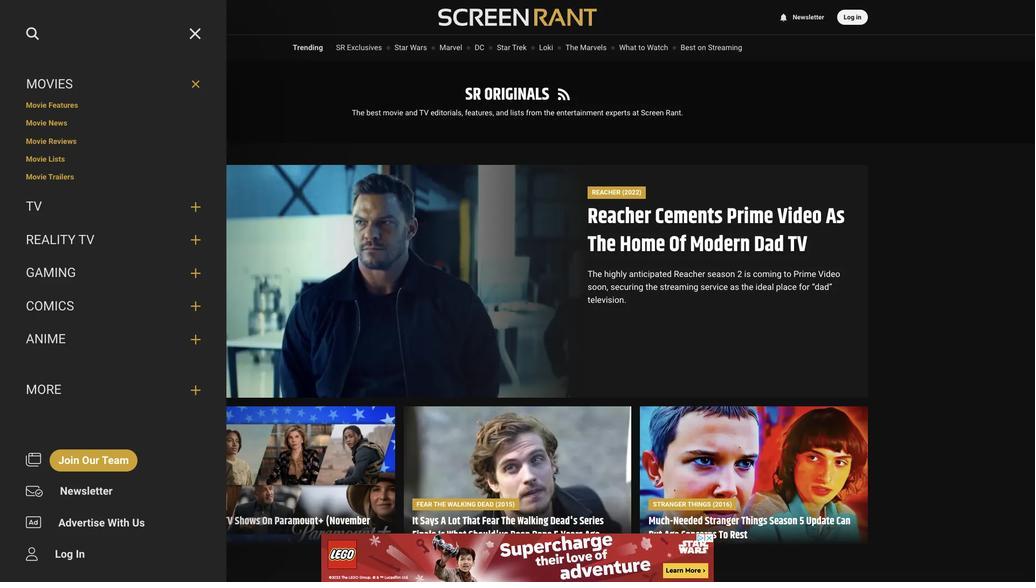 Task type: locate. For each thing, give the bounding box(es) containing it.
2 movie from the top
[[26, 119, 47, 127]]

star wars
[[395, 43, 427, 52]]

(2016)
[[713, 501, 732, 508]]

put
[[649, 528, 662, 544]]

rant.
[[666, 108, 683, 117]]

to inside the highly anticipated reacher season 2 is coming to prime video soon, securing the streaming service as the ideal place for "dad" television.
[[784, 269, 792, 279]]

0 vertical spatial what
[[619, 43, 637, 52]]

sr up features,
[[465, 81, 481, 108]]

loki
[[539, 43, 553, 52]]

sr exclusives
[[336, 43, 382, 52]]

anticipated
[[629, 269, 672, 279]]

things left season
[[741, 514, 768, 530]]

eleven and mike from stranger things image
[[640, 407, 868, 552]]

concerns
[[681, 528, 717, 544]]

star trek link
[[497, 43, 527, 52]]

needed
[[673, 514, 703, 530]]

log in
[[844, 13, 862, 21], [55, 548, 85, 561]]

best right 30
[[203, 514, 221, 530]]

best
[[366, 108, 381, 117]]

is
[[744, 269, 751, 279]]

0 horizontal spatial fear
[[417, 501, 432, 508]]

update
[[806, 514, 835, 530]]

1 vertical spatial prime
[[794, 269, 816, 279]]

marvel
[[440, 43, 462, 52]]

1 horizontal spatial sr
[[465, 81, 481, 108]]

movie lists
[[26, 155, 65, 163]]

tv left editorials,
[[419, 108, 429, 117]]

movie lists link
[[26, 155, 201, 164]]

editorials,
[[431, 108, 463, 117]]

movie left news
[[26, 119, 47, 127]]

5
[[800, 514, 804, 530], [554, 528, 559, 544]]

the inside reacher (2022) reacher cements prime video as the home of modern dad tv
[[588, 229, 616, 261]]

1 horizontal spatial walking
[[517, 514, 548, 530]]

0 vertical spatial in
[[856, 13, 862, 21]]

1 horizontal spatial what
[[619, 43, 637, 52]]

screenrant logo image
[[438, 9, 597, 26]]

movie left lists
[[26, 155, 47, 163]]

entertainment
[[557, 108, 604, 117]]

movie down movie lists
[[26, 173, 47, 181]]

1 vertical spatial things
[[741, 514, 768, 530]]

1 horizontal spatial things
[[741, 514, 768, 530]]

newsletter link
[[779, 13, 824, 21], [51, 480, 121, 503]]

5 left update
[[800, 514, 804, 530]]

reality
[[26, 232, 76, 247]]

1 horizontal spatial star
[[497, 43, 511, 52]]

sr inside 'sr originals the best movie and tv editorials, features, and lists from the entertainment experts at screen rant.'
[[465, 81, 481, 108]]

0 vertical spatial sr
[[336, 43, 345, 52]]

that
[[463, 514, 480, 530]]

dc link
[[475, 43, 485, 52]]

5 movie from the top
[[26, 173, 47, 181]]

to left the watch
[[639, 43, 645, 52]]

0 horizontal spatial the
[[544, 108, 555, 117]]

stranger things (2016) link
[[649, 499, 737, 511]]

1 horizontal spatial prime
[[794, 269, 816, 279]]

1 vertical spatial stranger
[[705, 514, 739, 530]]

marvel link
[[440, 43, 462, 52]]

tv left shows on the left of page
[[223, 514, 233, 530]]

the up soon,
[[588, 269, 602, 279]]

the right as
[[741, 282, 754, 292]]

0 vertical spatial things
[[688, 501, 711, 508]]

0 vertical spatial stranger
[[653, 501, 686, 508]]

stranger down (2016)
[[705, 514, 739, 530]]

0 vertical spatial newsletter
[[793, 13, 824, 21]]

features
[[48, 101, 78, 109]]

what right 'is'
[[447, 528, 467, 544]]

1 and from the left
[[405, 108, 418, 117]]

1 horizontal spatial best
[[681, 43, 696, 52]]

fear down dead
[[482, 514, 499, 530]]

5 right "done"
[[554, 528, 559, 544]]

3 movie from the top
[[26, 137, 47, 145]]

1 vertical spatial best
[[203, 514, 221, 530]]

0 horizontal spatial sr
[[336, 43, 345, 52]]

reacher cements prime video as the home of modern dad tv link
[[588, 201, 845, 261]]

movie trailers
[[26, 173, 74, 181]]

0 vertical spatial video
[[777, 201, 822, 233]]

paramount+
[[180, 501, 223, 508], [275, 514, 324, 530]]

tv right reality
[[78, 232, 95, 247]]

best on streaming link
[[681, 43, 742, 52]]

video up "dad"
[[818, 269, 840, 279]]

1 vertical spatial newsletter
[[60, 485, 113, 498]]

video
[[777, 201, 822, 233], [818, 269, 840, 279]]

shows
[[235, 514, 260, 530]]

1 horizontal spatial the
[[646, 282, 658, 292]]

the inside 'sr originals the best movie and tv editorials, features, and lists from the entertainment experts at screen rant.'
[[352, 108, 365, 117]]

for
[[799, 282, 810, 292]]

features,
[[465, 108, 494, 117]]

0 vertical spatial reacher
[[592, 189, 621, 196]]

streaming
[[660, 282, 699, 292]]

tv
[[419, 108, 429, 117], [26, 199, 42, 214], [788, 229, 808, 261], [78, 232, 95, 247], [223, 514, 233, 530]]

walking left dead's
[[517, 514, 548, 530]]

0 horizontal spatial star
[[395, 43, 408, 52]]

movie for movie news
[[26, 119, 47, 127]]

tv right dad
[[788, 229, 808, 261]]

the 30 best tv shows on paramount+ (november 2023) link
[[176, 514, 386, 544]]

1 horizontal spatial 5
[[800, 514, 804, 530]]

"dad"
[[812, 282, 832, 292]]

2 star from the left
[[497, 43, 511, 52]]

fear
[[417, 501, 432, 508], [482, 514, 499, 530]]

lists
[[48, 155, 65, 163]]

1 horizontal spatial newsletter link
[[779, 13, 824, 21]]

advertise with us
[[58, 516, 145, 529]]

fear up says
[[417, 501, 432, 508]]

screen
[[641, 108, 664, 117]]

log
[[844, 13, 855, 21], [55, 548, 73, 561]]

the left best at top left
[[352, 108, 365, 117]]

video left as
[[777, 201, 822, 233]]

to up place
[[784, 269, 792, 279]]

1 horizontal spatial in
[[856, 13, 862, 21]]

the inside the highly anticipated reacher season 2 is coming to prime video soon, securing the streaming service as the ideal place for "dad" television.
[[588, 269, 602, 279]]

soon,
[[588, 282, 608, 292]]

1 vertical spatial log
[[55, 548, 73, 561]]

movie features link
[[26, 101, 201, 111]]

anime
[[26, 332, 66, 347]]

4 movie from the top
[[26, 155, 47, 163]]

0 horizontal spatial log
[[55, 548, 73, 561]]

reacher up streaming
[[674, 269, 705, 279]]

us
[[132, 516, 145, 529]]

0 vertical spatial fear
[[417, 501, 432, 508]]

sr left exclusives
[[336, 43, 345, 52]]

0 horizontal spatial newsletter link
[[51, 480, 121, 503]]

the right the from
[[544, 108, 555, 117]]

1 vertical spatial walking
[[517, 514, 548, 530]]

the down anticipated at right
[[646, 282, 658, 292]]

0 vertical spatial prime
[[727, 201, 773, 233]]

reacher (2022) link
[[588, 187, 646, 199]]

paramount+ right on on the bottom left of page
[[275, 514, 324, 530]]

wars
[[410, 43, 427, 52]]

0 horizontal spatial 5
[[554, 528, 559, 544]]

1 horizontal spatial log in
[[844, 13, 862, 21]]

sr for originals
[[465, 81, 481, 108]]

movie
[[26, 101, 47, 109], [26, 119, 47, 127], [26, 137, 47, 145], [26, 155, 47, 163], [26, 173, 47, 181]]

2 horizontal spatial the
[[741, 282, 754, 292]]

0 horizontal spatial what
[[447, 528, 467, 544]]

movie for movie features
[[26, 101, 47, 109]]

1 star from the left
[[395, 43, 408, 52]]

paramount+ up 30
[[180, 501, 223, 508]]

stranger up much-
[[653, 501, 686, 508]]

fear the walking dead (2015) link
[[412, 499, 519, 511]]

1 vertical spatial sr
[[465, 81, 481, 108]]

1 vertical spatial paramount+
[[275, 514, 324, 530]]

much-
[[649, 514, 673, 530]]

0 horizontal spatial walking
[[448, 501, 476, 508]]

things up needed
[[688, 501, 711, 508]]

1 vertical spatial video
[[818, 269, 840, 279]]

the up highly
[[588, 229, 616, 261]]

0 horizontal spatial to
[[639, 43, 645, 52]]

on
[[698, 43, 706, 52]]

season
[[707, 269, 735, 279]]

and left lists
[[496, 108, 509, 117]]

to
[[639, 43, 645, 52], [784, 269, 792, 279]]

0 horizontal spatial paramount+
[[180, 501, 223, 508]]

ago
[[585, 528, 600, 544]]

0 vertical spatial log
[[844, 13, 855, 21]]

what to watch link
[[619, 43, 668, 52]]

1 horizontal spatial newsletter
[[793, 13, 824, 21]]

walking up lot on the bottom left of the page
[[448, 501, 476, 508]]

2023)
[[176, 528, 199, 544]]

(2015)
[[496, 501, 515, 508]]

sr originals the best movie and tv editorials, features, and lists from the entertainment experts at screen rant.
[[352, 81, 683, 117]]

star left trek
[[497, 43, 511, 52]]

1 vertical spatial to
[[784, 269, 792, 279]]

1 movie from the top
[[26, 101, 47, 109]]

movie inside "link"
[[26, 155, 47, 163]]

been
[[511, 528, 530, 544]]

reacher down reacher (2022) link
[[588, 201, 651, 233]]

tv link
[[26, 199, 182, 215]]

1 vertical spatial fear
[[482, 514, 499, 530]]

1 vertical spatial what
[[447, 528, 467, 544]]

best inside paramount+ the 30 best tv shows on paramount+ (november 2023)
[[203, 514, 221, 530]]

movie up movie lists
[[26, 137, 47, 145]]

the
[[566, 43, 578, 52], [352, 108, 365, 117], [588, 229, 616, 261], [588, 269, 602, 279], [434, 501, 446, 508], [176, 514, 190, 530], [501, 514, 515, 530]]

1 vertical spatial log in
[[55, 548, 85, 561]]

(2022)
[[622, 189, 642, 196]]

reviews
[[48, 137, 77, 145]]

0 horizontal spatial log in
[[55, 548, 85, 561]]

the highly anticipated reacher season 2 is coming to prime video soon, securing the streaming service as the ideal place for "dad" television.
[[588, 269, 840, 305]]

what
[[619, 43, 637, 52], [447, 528, 467, 544]]

5 inside fear the walking dead (2015) it says a lot that fear the walking dead's series finale is what should've been done 5 years ago
[[554, 528, 559, 544]]

star
[[395, 43, 408, 52], [497, 43, 511, 52]]

best left on
[[681, 43, 696, 52]]

prime
[[727, 201, 773, 233], [794, 269, 816, 279]]

movie for movie trailers
[[26, 173, 47, 181]]

0 horizontal spatial best
[[203, 514, 221, 530]]

1 vertical spatial in
[[76, 548, 85, 561]]

gaming link
[[26, 265, 182, 282]]

what left the watch
[[619, 43, 637, 52]]

movie up movie news
[[26, 101, 47, 109]]

0 vertical spatial paramount+
[[180, 501, 223, 508]]

star left the wars
[[395, 43, 408, 52]]

fear the walking dead (2015) it says a lot that fear the walking dead's series finale is what should've been done 5 years ago
[[412, 501, 604, 544]]

reacher left (2022)
[[592, 189, 621, 196]]

the left 30
[[176, 514, 190, 530]]

1 horizontal spatial to
[[784, 269, 792, 279]]

and right movie
[[405, 108, 418, 117]]

advertise
[[58, 516, 105, 529]]

0 horizontal spatial prime
[[727, 201, 773, 233]]

2 vertical spatial reacher
[[674, 269, 705, 279]]

0 horizontal spatial and
[[405, 108, 418, 117]]

1 horizontal spatial and
[[496, 108, 509, 117]]



Task type: vqa. For each thing, say whether or not it's contained in the screenshot.
the "Around" inside the the Clark Wilhelm Griswold Is Around 75 In Christmas Vacation John Randolph Was 74 When Filming Christmas Vacation
no



Task type: describe. For each thing, give the bounding box(es) containing it.
to
[[719, 528, 728, 544]]

trending
[[293, 43, 323, 52]]

ideal
[[756, 282, 774, 292]]

it says a lot that fear the walking dead's series finale is what should've been done 5 years ago link
[[412, 514, 623, 544]]

the inside 'sr originals the best movie and tv editorials, features, and lists from the entertainment experts at screen rant.'
[[544, 108, 555, 117]]

streaming
[[708, 43, 742, 52]]

dead's
[[550, 514, 578, 530]]

lists
[[510, 108, 524, 117]]

0 vertical spatial walking
[[448, 501, 476, 508]]

troy looking at charlie in fear the walking dead season 8 episode 8 image
[[404, 407, 632, 552]]

movie features
[[26, 101, 78, 109]]

series
[[580, 514, 604, 530]]

reacher (2022) reacher cements prime video as the home of modern dad tv
[[588, 189, 845, 261]]

news
[[48, 119, 67, 127]]

coming
[[753, 269, 782, 279]]

5 inside stranger things (2016) much-needed stranger things season 5 update can put age concerns to rest
[[800, 514, 804, 530]]

exclusives
[[347, 43, 382, 52]]

comics
[[26, 299, 74, 314]]

0 vertical spatial best
[[681, 43, 696, 52]]

0 horizontal spatial things
[[688, 501, 711, 508]]

watch
[[647, 43, 668, 52]]

movie trailers link
[[26, 173, 201, 182]]

service
[[701, 282, 728, 292]]

movie reviews
[[26, 137, 77, 145]]

1 horizontal spatial log
[[844, 13, 855, 21]]

comics link
[[26, 299, 182, 315]]

tv inside paramount+ the 30 best tv shows on paramount+ (november 2023)
[[223, 514, 233, 530]]

securing
[[611, 282, 644, 292]]

lot
[[448, 514, 461, 530]]

join
[[58, 454, 79, 467]]

star wars link
[[395, 43, 427, 52]]

star trek
[[497, 43, 527, 52]]

it
[[412, 514, 418, 530]]

reality tv
[[26, 232, 95, 247]]

dead
[[478, 501, 494, 508]]

modern
[[690, 229, 750, 261]]

join our team link
[[50, 450, 138, 472]]

1 vertical spatial newsletter link
[[51, 480, 121, 503]]

gaming
[[26, 265, 76, 281]]

video inside reacher (2022) reacher cements prime video as the home of modern dad tv
[[777, 201, 822, 233]]

movies link
[[26, 76, 182, 92]]

movie reviews link
[[26, 137, 201, 146]]

movies
[[26, 76, 73, 91]]

sr for exclusives
[[336, 43, 345, 52]]

from
[[526, 108, 542, 117]]

what to watch
[[619, 43, 668, 52]]

1 horizontal spatial paramount+
[[275, 514, 324, 530]]

0 vertical spatial log in
[[844, 13, 862, 21]]

the marvels link
[[566, 43, 607, 52]]

age
[[664, 528, 679, 544]]

(november
[[326, 514, 370, 530]]

jack reacher standing tall while captured in reacher season 2 image
[[167, 165, 588, 398]]

advertise with us link
[[50, 512, 154, 535]]

the inside paramount+ the 30 best tv shows on paramount+ (november 2023)
[[176, 514, 190, 530]]

tv down movie trailers
[[26, 199, 42, 214]]

reacher inside the highly anticipated reacher season 2 is coming to prime video soon, securing the streaming service as the ideal place for "dad" television.
[[674, 269, 705, 279]]

experts
[[606, 108, 631, 117]]

stranger things (2016) much-needed stranger things season 5 update can put age concerns to rest
[[649, 501, 851, 544]]

0 horizontal spatial in
[[76, 548, 85, 561]]

0 vertical spatial to
[[639, 43, 645, 52]]

1 horizontal spatial fear
[[482, 514, 499, 530]]

what inside fear the walking dead (2015) it says a lot that fear the walking dead's series finale is what should've been done 5 years ago
[[447, 528, 467, 544]]

home
[[620, 229, 665, 261]]

dc
[[475, 43, 485, 52]]

season
[[770, 514, 798, 530]]

trek
[[512, 43, 527, 52]]

more
[[26, 382, 61, 397]]

0 horizontal spatial newsletter
[[60, 485, 113, 498]]

marvels
[[580, 43, 607, 52]]

tv inside 'sr originals the best movie and tv editorials, features, and lists from the entertainment experts at screen rant.'
[[419, 108, 429, 117]]

at
[[633, 108, 639, 117]]

advertisement region
[[321, 534, 714, 582]]

movie
[[383, 108, 403, 117]]

of
[[669, 229, 686, 261]]

cements
[[655, 201, 723, 233]]

2
[[737, 269, 742, 279]]

paramount+ the 30 best tv shows on paramount+ (november 2023)
[[176, 501, 370, 544]]

1 vertical spatial reacher
[[588, 201, 651, 233]]

anime link
[[26, 332, 182, 348]]

2 and from the left
[[496, 108, 509, 117]]

best on streaming
[[681, 43, 742, 52]]

loki link
[[539, 43, 553, 52]]

prime inside the highly anticipated reacher season 2 is coming to prime video soon, securing the streaming service as the ideal place for "dad" television.
[[794, 269, 816, 279]]

join our team
[[58, 454, 129, 467]]

0 vertical spatial newsletter link
[[779, 13, 824, 21]]

movie for movie reviews
[[26, 137, 47, 145]]

tv inside reacher (2022) reacher cements prime video as the home of modern dad tv
[[788, 229, 808, 261]]

star for star wars
[[395, 43, 408, 52]]

the down (2015)
[[501, 514, 515, 530]]

rest
[[730, 528, 748, 544]]

movie for movie lists
[[26, 155, 47, 163]]

can
[[837, 514, 851, 530]]

movie news link
[[26, 119, 201, 128]]

a
[[441, 514, 446, 530]]

paramount+ shows - lawmen bass reeves, good fight, special ops lioness, frasier, tulsa king, 1883 image
[[167, 407, 395, 552]]

star for star trek
[[497, 43, 511, 52]]

1 horizontal spatial stranger
[[705, 514, 739, 530]]

paramount+ link
[[176, 499, 227, 511]]

prime inside reacher (2022) reacher cements prime video as the home of modern dad tv
[[727, 201, 773, 233]]

finale
[[412, 528, 436, 544]]

the up 'a'
[[434, 501, 446, 508]]

dad
[[754, 229, 784, 261]]

television.
[[588, 295, 627, 305]]

on
[[262, 514, 273, 530]]

team
[[102, 454, 129, 467]]

much-needed stranger things season 5 update can put age concerns to rest link
[[649, 514, 860, 544]]

video inside the highly anticipated reacher season 2 is coming to prime video soon, securing the streaming service as the ideal place for "dad" television.
[[818, 269, 840, 279]]

the left marvels
[[566, 43, 578, 52]]

years
[[561, 528, 583, 544]]

highly
[[604, 269, 627, 279]]

0 horizontal spatial stranger
[[653, 501, 686, 508]]

reality tv link
[[26, 232, 182, 248]]



